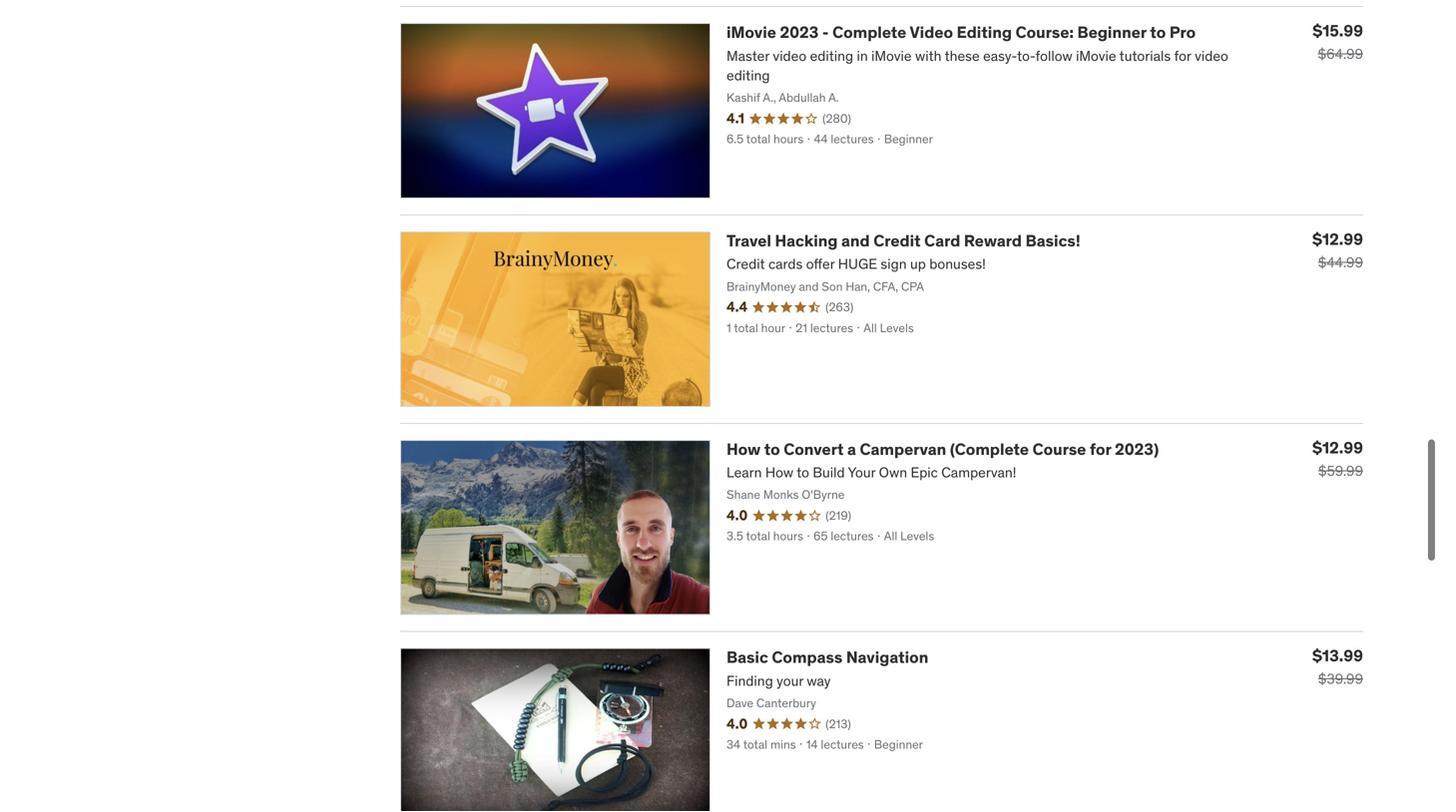 Task type: describe. For each thing, give the bounding box(es) containing it.
$12.99 for travel hacking and credit card reward basics!
[[1312, 226, 1363, 247]]

reward
[[964, 228, 1022, 248]]

2023
[[780, 19, 819, 40]]

credit
[[873, 228, 921, 248]]

a
[[847, 436, 856, 456]]

campervan
[[860, 436, 946, 456]]

editing
[[957, 19, 1012, 40]]

how to convert a campervan (complete course for 2023)
[[727, 436, 1159, 456]]

basics!
[[1026, 228, 1080, 248]]

$13.99 $39.99
[[1312, 643, 1363, 685]]

$15.99
[[1313, 18, 1363, 38]]

how to convert a campervan (complete course for 2023) link
[[727, 436, 1159, 456]]

imovie
[[727, 19, 776, 40]]

pro
[[1169, 19, 1196, 40]]

$12.99 for how to convert a campervan (complete course for 2023)
[[1312, 434, 1363, 455]]

how
[[727, 436, 761, 456]]

compass
[[772, 644, 843, 665]]

beginner
[[1077, 19, 1147, 40]]

convert
[[784, 436, 844, 456]]



Task type: vqa. For each thing, say whether or not it's contained in the screenshot.
leftmost Design
no



Task type: locate. For each thing, give the bounding box(es) containing it.
(complete
[[950, 436, 1029, 456]]

0 vertical spatial to
[[1150, 19, 1166, 40]]

to left pro
[[1150, 19, 1166, 40]]

$59.99
[[1318, 459, 1363, 477]]

$39.99
[[1318, 667, 1363, 685]]

for
[[1090, 436, 1111, 456]]

$44.99
[[1318, 251, 1363, 268]]

card
[[924, 228, 960, 248]]

$12.99 $44.99
[[1312, 226, 1363, 268]]

$12.99 up $59.99
[[1312, 434, 1363, 455]]

imovie 2023 - complete video editing course: beginner to pro link
[[727, 19, 1196, 40]]

basic compass navigation
[[727, 644, 928, 665]]

to right "how"
[[764, 436, 780, 456]]

1 $12.99 from the top
[[1312, 226, 1363, 247]]

travel hacking and credit card reward basics!
[[727, 228, 1080, 248]]

$64.99
[[1318, 42, 1363, 60]]

course
[[1033, 436, 1086, 456]]

basic compass navigation link
[[727, 644, 928, 665]]

and
[[841, 228, 870, 248]]

1 vertical spatial $12.99
[[1312, 434, 1363, 455]]

travel
[[727, 228, 771, 248]]

imovie 2023 - complete video editing course: beginner to pro
[[727, 19, 1196, 40]]

2 $12.99 from the top
[[1312, 434, 1363, 455]]

2023)
[[1115, 436, 1159, 456]]

basic
[[727, 644, 768, 665]]

travel hacking and credit card reward basics! link
[[727, 228, 1080, 248]]

video
[[910, 19, 953, 40]]

1 vertical spatial to
[[764, 436, 780, 456]]

hacking
[[775, 228, 838, 248]]

-
[[822, 19, 829, 40]]

$13.99
[[1312, 643, 1363, 663]]

1 horizontal spatial to
[[1150, 19, 1166, 40]]

complete
[[832, 19, 906, 40]]

course:
[[1016, 19, 1074, 40]]

0 horizontal spatial to
[[764, 436, 780, 456]]

$15.99 $64.99
[[1313, 18, 1363, 60]]

0 vertical spatial $12.99
[[1312, 226, 1363, 247]]

$12.99
[[1312, 226, 1363, 247], [1312, 434, 1363, 455]]

to
[[1150, 19, 1166, 40], [764, 436, 780, 456]]

$12.99 up $44.99
[[1312, 226, 1363, 247]]

$12.99 $59.99
[[1312, 434, 1363, 477]]

navigation
[[846, 644, 928, 665]]



